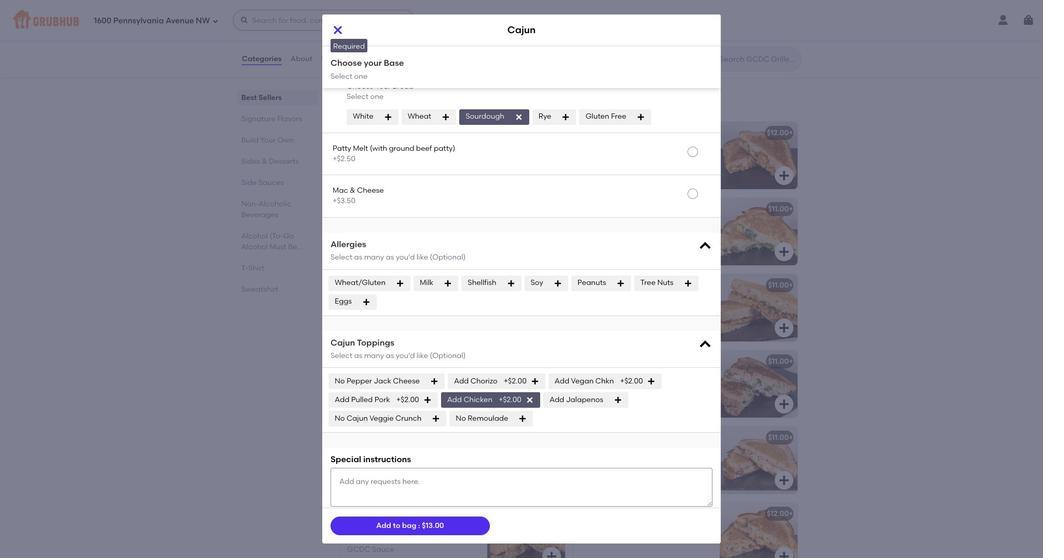 Task type: vqa. For each thing, say whether or not it's contained in the screenshot.
the top like
yes



Task type: describe. For each thing, give the bounding box(es) containing it.
diced inside pepper jack cheese, bacon, diced jalapeno, ranch, and hot sauce
[[683, 525, 703, 533]]

jack inside cheddar and pepper jack cheese, cajun crunch (bell pepper, celery, onion) remoulade
[[656, 296, 673, 305]]

$11.00 + for cheddar and pepper jack cheese, cajun crunch (bell pepper, celery, onion) remoulade
[[768, 281, 793, 290]]

+$2.00 for add pulled pork
[[396, 396, 419, 405]]

add left to
[[376, 522, 391, 531]]

sides & desserts tab
[[241, 156, 314, 167]]

ranch
[[347, 241, 370, 249]]

pepper jack cheese, chorizo crumble, pico de gallo, avocado crema
[[580, 143, 696, 173]]

avocado
[[665, 154, 696, 163]]

shirt
[[248, 264, 264, 273]]

categories
[[242, 54, 282, 63]]

a
[[483, 101, 487, 108]]

add chorizo
[[454, 377, 498, 386]]

cheese, inside mozzarella and parmesan cheese, pizza sauce, basil, dried oregano
[[672, 448, 701, 457]]

american for young american
[[347, 143, 382, 152]]

wheat
[[408, 112, 431, 121]]

and inside cheddar cheese, diced jalapeno, pulled pork, mac and chees, bbq sauce
[[407, 306, 421, 315]]

and inside pepper jack cheese, bacon, diced jalapeno, ranch, and hot sauce
[[643, 535, 657, 544]]

onion)
[[580, 317, 602, 326]]

you'd inside cajun toppings select as many as you'd like (optional)
[[396, 352, 415, 361]]

sides
[[241, 157, 260, 166]]

+ for mozzarella cheese, spinach, basil, pesto
[[789, 205, 793, 214]]

buffalo inside cheddar and blue cheese, buffalo crunch (diced carrot, celery, onion), ranch and hot sauce
[[444, 220, 468, 228]]

instructions
[[363, 455, 411, 465]]

t-
[[241, 264, 248, 273]]

0 horizontal spatial herb
[[604, 357, 621, 366]]

allergies
[[331, 240, 366, 249]]

spinach, inside mozzarella cheese, roasted mushrooms, spinach, truffle herb aioli
[[624, 383, 655, 391]]

crumble,
[[580, 154, 612, 163]]

cheese inside mac & cheese +$3.50
[[357, 186, 384, 195]]

cheddar and pepper jack cheese, cajun crunch (bell pepper, celery, onion) remoulade
[[580, 296, 704, 326]]

+ for american cheese, diced tomato, bacon
[[556, 129, 561, 137]]

one inside choose your bread select one
[[370, 93, 384, 101]]

cup
[[398, 28, 413, 37]]

cajun inside cajun toppings select as many as you'd like (optional)
[[331, 338, 355, 348]]

pastrami,
[[398, 448, 431, 457]]

+ for pepper jack cheese, bacon, diced jalapeno, ranch, and hot sauce
[[789, 510, 793, 519]]

and inside mozzarella and parmesan cheese, pizza sauce, basil, dried oregano
[[619, 448, 633, 457]]

pepper jack cheese, bacon, diced jalapeno, ranch, and hot sauce
[[580, 525, 703, 544]]

+ for cheddar and pepper jack cheese, cajun crunch (bell pepper, celery, onion) remoulade
[[789, 281, 793, 290]]

signature flavors
[[241, 115, 302, 124]]

1600
[[94, 16, 111, 25]]

signature for signature flavors gcdc's famous signature flavors: available as a grilled cheese, patty melt, or mac & cheese bowl.
[[339, 86, 392, 99]]

jack inside pepper jack cheese, bacon, diced jalapeno, ranch, and hot sauce
[[607, 525, 624, 533]]

buffalo blue image
[[487, 198, 565, 266]]

1 horizontal spatial crunch
[[395, 415, 422, 424]]

parmesan
[[635, 448, 670, 457]]

tomato, inside american cheese, diced tomato, bacon
[[436, 143, 465, 152]]

add pulled pork
[[335, 396, 390, 405]]

select down reviews at the left top of the page
[[331, 72, 352, 81]]

flavors:
[[421, 101, 444, 108]]

bacon jalapeno popper image
[[720, 503, 798, 559]]

$11.00 + for mozzarella cheese, spinach, basil, pesto
[[768, 205, 793, 214]]

1 your from the top
[[364, 12, 382, 21]]

gcdc's
[[339, 101, 363, 108]]

cheesesteak
[[347, 510, 394, 519]]

blue inside cheddar and blue cheese, buffalo crunch (diced carrot, celery, onion), ranch and hot sauce
[[396, 220, 411, 228]]

cheddar cheese, diced jalapeno, pulled pork, mac and chees, bbq sauce
[[347, 296, 469, 326]]

0 vertical spatial american
[[371, 129, 406, 137]]

eggs
[[335, 298, 352, 306]]

mac & cheese +$3.50
[[333, 186, 384, 206]]

american cheese, diced tomato, bacon
[[347, 143, 465, 163]]

your for choose
[[375, 82, 391, 91]]

tomato soup cup $4.00
[[349, 28, 413, 49]]

cajun image
[[720, 274, 798, 342]]

choose inside choose your bread select one
[[347, 82, 374, 91]]

truffle inside mozzarella cheese, roasted mushrooms, spinach, truffle herb aioli
[[656, 383, 678, 391]]

beef
[[416, 144, 432, 153]]

veggie
[[369, 415, 394, 424]]

$12.00 for pepper jack cheese, bacon, diced jalapeno, ranch, and hot sauce
[[767, 510, 789, 519]]

dried
[[645, 459, 664, 468]]

red
[[400, 383, 414, 391]]

american cheese, caramelized onions, short rib, bell peppers, gcdc sauce
[[347, 525, 459, 555]]

+$2.00 for add chicken
[[499, 396, 522, 405]]

grilled inside button
[[333, 57, 356, 66]]

celery, inside cheddar and pepper jack cheese, cajun crunch (bell pepper, celery, onion) remoulade
[[676, 306, 699, 315]]

soup
[[378, 28, 396, 37]]

best sellers
[[241, 93, 282, 102]]

$4.00
[[349, 41, 368, 49]]

southwest
[[580, 129, 617, 137]]

crunch inside cheddar and blue cheese, buffalo crunch (diced carrot, celery, onion), ranch and hot sauce
[[347, 230, 373, 239]]

:
[[418, 522, 420, 531]]

sauce,
[[599, 459, 623, 468]]

chorizo inside pepper jack cheese, chorizo crumble, pico de gallo, avocado crema
[[656, 143, 683, 152]]

pepper inside pepper jack cheese, chorizo crumble, pico de gallo, avocado crema
[[580, 143, 605, 152]]

southwest image
[[720, 122, 798, 189]]

celery, inside cheddar and blue cheese, buffalo crunch (diced carrot, celery, onion), ranch and hot sauce
[[425, 230, 447, 239]]

pennsylvania
[[113, 16, 164, 25]]

jalapeno
[[604, 510, 639, 519]]

build your own
[[241, 136, 294, 145]]

+ for swiss cheese, pastrami, sauekraut, mustard
[[556, 434, 561, 443]]

0 horizontal spatial chorizo
[[470, 377, 498, 386]]

mac inside cheddar cheese, diced jalapeno, pulled pork, mac and chees, bbq sauce
[[390, 306, 405, 315]]

onion
[[416, 383, 437, 391]]

cheese, inside cheddar cheese, diced jalapeno, pulled pork, mac and chees, bbq sauce
[[381, 296, 409, 305]]

patty inside "patty melt (with ground beef patty) +$2.50"
[[333, 144, 351, 153]]

& for sides & desserts
[[262, 157, 267, 166]]

+ for cheddar cheese, diced jalapeno, pulled pork, mac and chees, bbq sauce
[[556, 281, 561, 290]]

shellfish
[[468, 279, 496, 288]]

$11.00 for american cheese, diced tomato, bacon
[[536, 129, 556, 137]]

signature flavors tab
[[241, 114, 314, 125]]

onion),
[[449, 230, 473, 239]]

1 vertical spatial one
[[354, 72, 367, 81]]

mozzarella cheese, spinach, basil, pesto
[[580, 220, 700, 239]]

bacon,
[[656, 525, 681, 533]]

bacon inside american cheese, diced tomato, bacon
[[347, 154, 370, 163]]

+ for pepper jack cheese, chorizo crumble, pico de gallo, avocado crema
[[789, 129, 793, 137]]

melt for patty
[[353, 144, 368, 153]]

roasted
[[649, 372, 678, 381]]

$11.00 + for mozzarella cheese, roasted mushrooms, spinach, truffle herb aioli
[[768, 357, 793, 366]]

1 vertical spatial $13.00
[[534, 510, 556, 519]]

patty)
[[434, 144, 455, 153]]

mediterranean
[[347, 357, 400, 366]]

cheese, inside american cheese, diced tomato, bacon
[[383, 143, 412, 152]]

sauces
[[258, 179, 284, 187]]

mozzarella and parmesan cheese, pizza sauce, basil, dried oregano
[[580, 448, 701, 468]]

sellers
[[259, 93, 282, 102]]

pork,
[[370, 306, 388, 315]]

hot inside cheddar and blue cheese, buffalo crunch (diced carrot, celery, onion), ranch and hot sauce
[[387, 241, 400, 249]]

reuben image
[[487, 427, 565, 494]]

Special instructions text field
[[331, 469, 712, 507]]

$12.00 + for pepper jack cheese, chorizo crumble, pico de gallo, avocado crema
[[767, 129, 793, 137]]

cheddar for cajun
[[580, 296, 611, 305]]

(bell
[[630, 306, 646, 315]]

free
[[611, 112, 626, 121]]

add for add jalapenos
[[550, 396, 564, 405]]

mediterranean image
[[487, 351, 565, 418]]

jack up pork
[[374, 377, 391, 386]]

mustard
[[347, 459, 376, 468]]

0 vertical spatial choose
[[331, 12, 362, 21]]

sauce inside american cheese, caramelized onions, short rib, bell peppers, gcdc sauce
[[372, 546, 394, 555]]

side sauces tab
[[241, 177, 314, 188]]

main navigation navigation
[[0, 0, 1043, 40]]

ground
[[389, 144, 414, 153]]

sauce inside cheddar cheese, diced jalapeno, pulled pork, mac and chees, bbq sauce
[[347, 317, 369, 326]]

1600 pennsylvania avenue nw
[[94, 16, 210, 25]]

pico
[[614, 154, 629, 163]]

categories button
[[241, 40, 282, 78]]

cheddar and blue cheese, buffalo crunch (diced carrot, celery, onion), ranch and hot sauce
[[347, 220, 473, 249]]

1 pizza from the top
[[580, 434, 598, 443]]

soy
[[531, 279, 543, 288]]

select inside cajun toppings select as many as you'd like (optional)
[[331, 352, 352, 361]]

pizza inside mozzarella and parmesan cheese, pizza sauce, basil, dried oregano
[[580, 459, 597, 468]]

wheat/gluten
[[335, 279, 386, 288]]

no cajun veggie crunch
[[335, 415, 422, 424]]

$12.00 for pepper jack cheese, chorizo crumble, pico de gallo, avocado crema
[[767, 129, 789, 137]]

spinach, inside mozzarella cheese, spinach, basil, pesto
[[649, 220, 680, 228]]

best
[[241, 93, 257, 102]]

alcoholic
[[259, 200, 291, 209]]

like inside cajun toppings select as many as you'd like (optional)
[[417, 352, 428, 361]]

$11.00 + for american cheese, diced tomato, bacon
[[536, 129, 561, 137]]

$11.00 for mozzarella cheese, roasted mushrooms, spinach, truffle herb aioli
[[768, 357, 789, 366]]

bbq inside cheddar cheese, diced jalapeno, pulled pork, mac and chees, bbq sauce
[[449, 306, 464, 315]]

cajun inside cheddar and pepper jack cheese, cajun crunch (bell pepper, celery, onion) remoulade
[[580, 306, 601, 315]]

cheese inside button
[[357, 57, 384, 66]]

1 vertical spatial choose
[[331, 58, 362, 68]]

popper
[[640, 510, 666, 519]]

diced inside cheddar cheese, diced jalapeno, pulled pork, mac and chees, bbq sauce
[[411, 296, 432, 305]]

$9.50
[[581, 41, 600, 49]]

t-shirt tab
[[241, 263, 314, 274]]

chicken
[[464, 396, 492, 405]]

2 vertical spatial $13.00
[[422, 522, 444, 531]]

swiss cheese, pastrami, sauekraut, mustard
[[347, 448, 471, 468]]

bacon jalapeno popper
[[580, 510, 666, 519]]

chees,
[[423, 306, 447, 315]]

cheese, inside swiss cheese, pastrami, sauekraut, mustard
[[368, 448, 396, 457]]

cheese, inside mozzarella cheese, roasted mushrooms, spinach, truffle herb aioli
[[619, 372, 647, 381]]

select inside the allergies select as many as you'd like (optional)
[[331, 253, 352, 262]]

$12.00 + for cheddar cheese, diced jalapeno, pulled pork, mac and chees, bbq sauce
[[534, 281, 561, 290]]

best sellers tab
[[241, 92, 314, 103]]

crunch inside cheddar and pepper jack cheese, cajun crunch (bell pepper, celery, onion) remoulade
[[603, 306, 629, 315]]

de
[[631, 154, 641, 163]]

cheddar for crunch
[[347, 220, 379, 228]]

patty inside signature flavors gcdc's famous signature flavors: available as a grilled cheese, patty melt, or mac & cheese bowl.
[[536, 101, 552, 108]]

mushrooms,
[[580, 383, 622, 391]]

young american
[[347, 129, 406, 137]]

flavors for signature flavors
[[277, 115, 302, 124]]

pulled inside cheddar cheese, diced jalapeno, pulled pork, mac and chees, bbq sauce
[[347, 306, 369, 315]]

2 $13.00 + from the top
[[534, 510, 561, 519]]

1 vertical spatial bacon
[[580, 510, 603, 519]]



Task type: locate. For each thing, give the bounding box(es) containing it.
0 vertical spatial crunch
[[347, 230, 373, 239]]

chorizo
[[656, 143, 683, 152], [470, 377, 498, 386]]

add jalapenos
[[550, 396, 603, 405]]

1 vertical spatial signature
[[390, 101, 419, 108]]

cajun
[[507, 24, 536, 36], [580, 281, 601, 290], [580, 306, 601, 315], [331, 338, 355, 348], [347, 415, 368, 424]]

sauce down eggs at the left of page
[[347, 317, 369, 326]]

like
[[417, 253, 428, 262], [417, 352, 428, 361]]

american inside american cheese, caramelized onions, short rib, bell peppers, gcdc sauce
[[347, 525, 382, 533]]

choose
[[331, 12, 362, 21], [331, 58, 362, 68], [347, 82, 374, 91]]

mozzarella for spinach,
[[580, 372, 617, 381]]

about button
[[290, 40, 313, 78]]

0 vertical spatial blue
[[374, 205, 390, 214]]

1 vertical spatial buffalo
[[444, 220, 468, 228]]

one up white
[[370, 93, 384, 101]]

(optional) down onion),
[[430, 253, 466, 262]]

you'd up the feta
[[396, 352, 415, 361]]

0 horizontal spatial tomato,
[[347, 383, 376, 391]]

gcdc
[[347, 546, 370, 555]]

cheese, inside mozzarella, feta cheese, spinach, tomato, diced red onion
[[406, 372, 434, 381]]

& inside tab
[[262, 157, 267, 166]]

0 horizontal spatial celery,
[[425, 230, 447, 239]]

1 horizontal spatial bacon
[[580, 510, 603, 519]]

bag
[[402, 522, 416, 531]]

pepper inside pepper jack cheese, bacon, diced jalapeno, ranch, and hot sauce
[[580, 525, 605, 533]]

1 vertical spatial american
[[347, 143, 382, 152]]

jack inside pepper jack cheese, chorizo crumble, pico de gallo, avocado crema
[[607, 143, 624, 152]]

mozzarella down pizza melt on the right of page
[[580, 448, 617, 457]]

basil, inside mozzarella cheese, spinach, basil, pesto
[[682, 220, 700, 228]]

1 vertical spatial bbq
[[449, 306, 464, 315]]

blue
[[374, 205, 390, 214], [396, 220, 411, 228]]

0 vertical spatial tomato,
[[436, 143, 465, 152]]

patty up rye
[[536, 101, 552, 108]]

0 vertical spatial many
[[364, 253, 384, 262]]

2 horizontal spatial &
[[592, 101, 597, 108]]

flavors up 'own'
[[277, 115, 302, 124]]

patty
[[536, 101, 552, 108], [333, 144, 351, 153]]

nuts
[[657, 279, 673, 288]]

cheddar inside cheddar and blue cheese, buffalo crunch (diced carrot, celery, onion), ranch and hot sauce
[[347, 220, 379, 228]]

mozzarella up mushrooms,
[[580, 372, 617, 381]]

crunch right veggie
[[395, 415, 422, 424]]

choose up tomato
[[331, 12, 362, 21]]

1 vertical spatial pulled
[[351, 396, 373, 405]]

no
[[335, 377, 345, 386], [335, 415, 345, 424], [456, 415, 466, 424]]

tomato, inside mozzarella, feta cheese, spinach, tomato, diced red onion
[[347, 383, 376, 391]]

young
[[347, 129, 369, 137]]

mozzarella for pesto
[[580, 220, 617, 228]]

or
[[569, 101, 576, 108]]

many inside the allergies select as many as you'd like (optional)
[[364, 253, 384, 262]]

0 horizontal spatial blue
[[374, 205, 390, 214]]

mozzarella inside mozzarella cheese, spinach, basil, pesto
[[580, 220, 617, 228]]

cheddar for pork,
[[347, 296, 379, 305]]

1 horizontal spatial remoulade
[[604, 317, 644, 326]]

1 horizontal spatial grilled
[[489, 101, 508, 108]]

2 base from the top
[[384, 58, 404, 68]]

+$2.00 for add chorizo
[[504, 377, 527, 386]]

buffalo up ranch
[[347, 205, 373, 214]]

pepper up (bell
[[629, 296, 654, 305]]

young american image
[[487, 122, 565, 189]]

and
[[381, 220, 395, 228], [372, 241, 386, 249], [613, 296, 627, 305], [407, 306, 421, 315], [619, 448, 633, 457], [643, 535, 657, 544]]

$11.00 for cheddar and pepper jack cheese, cajun crunch (bell pepper, celery, onion) remoulade
[[768, 281, 789, 290]]

+$2.00 right add chorizo
[[504, 377, 527, 386]]

pepper down jalapeno
[[580, 525, 605, 533]]

2 mozzarella from the top
[[580, 372, 617, 381]]

bacon down (with
[[347, 154, 370, 163]]

$11.00 for mozzarella, feta cheese, spinach, tomato, diced red onion
[[536, 357, 556, 366]]

american up onions,
[[347, 525, 382, 533]]

1 (optional) from the top
[[430, 253, 466, 262]]

herb inside mozzarella cheese, roasted mushrooms, spinach, truffle herb aioli
[[680, 383, 697, 391]]

cheddar
[[347, 220, 379, 228], [347, 296, 379, 305], [580, 296, 611, 305]]

add for add pulled pork
[[335, 396, 349, 405]]

select down allergies
[[331, 253, 352, 262]]

$12.00 for cheddar cheese, diced jalapeno, pulled pork, mac and chees, bbq sauce
[[534, 281, 556, 290]]

0 vertical spatial remoulade
[[604, 317, 644, 326]]

no down add pulled pork
[[335, 415, 345, 424]]

cheese, inside american cheese, caramelized onions, short rib, bell peppers, gcdc sauce
[[383, 525, 412, 533]]

0 vertical spatial flavors
[[395, 86, 434, 99]]

select up white
[[347, 93, 369, 101]]

$9.50 +
[[581, 41, 604, 49]]

1 base from the top
[[384, 12, 404, 21]]

pizza melt image
[[720, 427, 798, 494]]

$13.00 down add jalapenos
[[534, 434, 556, 443]]

cheese, inside signature flavors gcdc's famous signature flavors: available as a grilled cheese, patty melt, or mac & cheese bowl.
[[510, 101, 534, 108]]

your inside tab
[[260, 136, 276, 145]]

1 horizontal spatial melt
[[600, 434, 616, 443]]

signature inside tab
[[241, 115, 275, 124]]

$11.00
[[536, 129, 556, 137], [768, 205, 789, 214], [768, 281, 789, 290], [536, 357, 556, 366], [768, 357, 789, 366], [768, 434, 789, 443]]

celery, right carrot,
[[425, 230, 447, 239]]

melt up sauce,
[[600, 434, 616, 443]]

white
[[353, 112, 373, 121]]

svg image
[[1022, 14, 1035, 26], [240, 16, 248, 24], [212, 18, 218, 24], [384, 113, 392, 121], [442, 113, 450, 121], [545, 170, 558, 182], [396, 280, 404, 288], [444, 280, 452, 288], [617, 280, 625, 288], [684, 280, 692, 288], [362, 298, 370, 306], [545, 322, 558, 335], [778, 322, 790, 335], [698, 338, 712, 352], [430, 378, 438, 386], [647, 378, 655, 386], [526, 397, 534, 405], [545, 398, 558, 411], [778, 475, 790, 487], [545, 551, 558, 559], [778, 551, 790, 559]]

grilled inside signature flavors gcdc's famous signature flavors: available as a grilled cheese, patty melt, or mac & cheese bowl.
[[489, 101, 508, 108]]

tab
[[241, 231, 314, 253]]

choose up gcdc's
[[347, 82, 374, 91]]

mozzarella inside mozzarella cheese, roasted mushrooms, spinach, truffle herb aioli
[[580, 372, 617, 381]]

& right sides
[[262, 157, 267, 166]]

oregano
[[666, 459, 697, 468]]

choose your base select one up "$4.00"
[[331, 12, 404, 34]]

1 horizontal spatial basil,
[[682, 220, 700, 228]]

1 mozzarella from the top
[[580, 220, 617, 228]]

1 vertical spatial pizza
[[580, 459, 597, 468]]

signature flavors gcdc's famous signature flavors: available as a grilled cheese, patty melt, or mac & cheese bowl.
[[339, 86, 638, 108]]

flavors for signature flavors gcdc's famous signature flavors: available as a grilled cheese, patty melt, or mac & cheese bowl.
[[395, 86, 434, 99]]

2 vertical spatial crunch
[[395, 415, 422, 424]]

sauce inside pepper jack cheese, bacon, diced jalapeno, ranch, and hot sauce
[[674, 535, 696, 544]]

non-alcoholic beverages
[[241, 200, 291, 220]]

signature down 'best sellers'
[[241, 115, 275, 124]]

mac inside signature flavors gcdc's famous signature flavors: available as a grilled cheese, patty melt, or mac & cheese bowl.
[[577, 101, 590, 108]]

flavors up flavors:
[[395, 86, 434, 99]]

caramelized
[[414, 525, 459, 533]]

0 horizontal spatial remoulade
[[468, 415, 508, 424]]

as inside signature flavors gcdc's famous signature flavors: available as a grilled cheese, patty melt, or mac & cheese bowl.
[[474, 101, 482, 108]]

american down young
[[347, 143, 382, 152]]

green goddess image
[[720, 198, 798, 266]]

& up +$3.50
[[350, 186, 355, 195]]

0 vertical spatial truffle
[[580, 357, 602, 366]]

+$3.50
[[333, 197, 355, 206]]

1 vertical spatial your
[[260, 136, 276, 145]]

0 horizontal spatial flavors
[[277, 115, 302, 124]]

add vegan chkn
[[555, 377, 614, 386]]

signature down bread
[[390, 101, 419, 108]]

svg image
[[332, 24, 344, 36], [545, 43, 558, 55], [778, 43, 790, 55], [515, 113, 523, 121], [562, 113, 570, 121], [637, 113, 645, 121], [778, 170, 790, 182], [698, 239, 712, 254], [778, 246, 790, 258], [507, 280, 515, 288], [554, 280, 562, 288], [531, 378, 539, 386], [423, 397, 432, 405], [614, 397, 622, 405], [778, 398, 790, 411], [432, 415, 440, 424], [519, 415, 527, 424]]

sourdough
[[466, 112, 504, 121]]

add for add chorizo
[[454, 377, 469, 386]]

flavors inside tab
[[277, 115, 302, 124]]

no down add chicken
[[456, 415, 466, 424]]

you'd down cheddar and blue cheese, buffalo crunch (diced carrot, celery, onion), ranch and hot sauce
[[396, 253, 415, 262]]

1 vertical spatial blue
[[396, 220, 411, 228]]

2 horizontal spatial mac
[[577, 101, 590, 108]]

0 horizontal spatial grilled
[[333, 57, 356, 66]]

$13.00 right :
[[422, 522, 444, 531]]

0 vertical spatial like
[[417, 253, 428, 262]]

cheese, inside pepper jack cheese, bacon, diced jalapeno, ranch, and hot sauce
[[626, 525, 655, 533]]

0 vertical spatial your
[[364, 12, 382, 21]]

carrot,
[[399, 230, 423, 239]]

remoulade down chicken
[[468, 415, 508, 424]]

& inside mac & cheese +$3.50
[[350, 186, 355, 195]]

1 vertical spatial your
[[364, 58, 382, 68]]

flavors inside signature flavors gcdc's famous signature flavors: available as a grilled cheese, patty melt, or mac & cheese bowl.
[[395, 86, 434, 99]]

base up soup
[[384, 12, 404, 21]]

grilled right a
[[489, 101, 508, 108]]

1 vertical spatial $12.00 +
[[534, 281, 561, 290]]

0 vertical spatial $12.00 +
[[767, 129, 793, 137]]

mozzarella cheese, roasted mushrooms, spinach, truffle herb aioli
[[580, 372, 697, 402]]

2 choose your base select one from the top
[[331, 58, 404, 81]]

0 vertical spatial base
[[384, 12, 404, 21]]

+$2.50
[[333, 155, 355, 163]]

0 horizontal spatial bbq
[[347, 281, 363, 290]]

0 horizontal spatial crunch
[[347, 230, 373, 239]]

add left chicken
[[447, 396, 462, 405]]

cheddar inside cheddar and pepper jack cheese, cajun crunch (bell pepper, celery, onion) remoulade
[[580, 296, 611, 305]]

0 vertical spatial (optional)
[[430, 253, 466, 262]]

available
[[445, 101, 473, 108]]

Search GCDC Grilled Cheese Bar search field
[[719, 54, 798, 64]]

1 vertical spatial (optional)
[[430, 352, 466, 361]]

like up mozzarella, feta cheese, spinach, tomato, diced red onion
[[417, 352, 428, 361]]

mac inside mac & cheese +$3.50
[[333, 186, 348, 195]]

one up "$4.00"
[[354, 25, 367, 34]]

1 horizontal spatial bbq
[[449, 306, 464, 315]]

0 vertical spatial mozzarella
[[580, 220, 617, 228]]

2 many from the top
[[364, 352, 384, 361]]

1 vertical spatial grilled
[[489, 101, 508, 108]]

your inside choose your bread select one
[[375, 82, 391, 91]]

0 horizontal spatial your
[[260, 136, 276, 145]]

hot inside pepper jack cheese, bacon, diced jalapeno, ranch, and hot sauce
[[659, 535, 672, 544]]

signature up famous
[[339, 86, 392, 99]]

american inside american cheese, diced tomato, bacon
[[347, 143, 382, 152]]

no for no remoulade
[[456, 415, 466, 424]]

jack down jalapeno
[[607, 525, 624, 533]]

1 vertical spatial &
[[262, 157, 267, 166]]

pesto
[[580, 230, 599, 239]]

cheese, inside pepper jack cheese, chorizo crumble, pico de gallo, avocado crema
[[626, 143, 655, 152]]

nw
[[196, 16, 210, 25]]

melt inside "patty melt (with ground beef patty) +$2.50"
[[353, 144, 368, 153]]

0 vertical spatial mac
[[577, 101, 590, 108]]

jalapeno, left ranch,
[[580, 535, 615, 544]]

like up milk at left
[[417, 253, 428, 262]]

1 horizontal spatial &
[[350, 186, 355, 195]]

1 vertical spatial mozzarella
[[580, 372, 617, 381]]

1 horizontal spatial buffalo
[[444, 220, 468, 228]]

truffle up add vegan chkn
[[580, 357, 602, 366]]

many inside cajun toppings select as many as you'd like (optional)
[[364, 352, 384, 361]]

many down ranch
[[364, 253, 384, 262]]

+$2.00
[[504, 377, 527, 386], [620, 377, 643, 386], [396, 396, 419, 405], [499, 396, 522, 405]]

0 vertical spatial herb
[[604, 357, 621, 366]]

feta
[[388, 372, 404, 381]]

cheese, inside mozzarella cheese, spinach, basil, pesto
[[619, 220, 647, 228]]

1 many from the top
[[364, 253, 384, 262]]

0 horizontal spatial patty
[[333, 144, 351, 153]]

non-
[[241, 200, 259, 209]]

many down toppings at the left bottom of page
[[364, 352, 384, 361]]

crema
[[580, 164, 604, 173]]

cheddar down buffalo blue
[[347, 220, 379, 228]]

diced
[[414, 143, 434, 152], [411, 296, 432, 305], [378, 383, 398, 391], [683, 525, 703, 533]]

1 vertical spatial base
[[384, 58, 404, 68]]

+$2.00 right chicken
[[499, 396, 522, 405]]

no left mozzarella,
[[335, 377, 345, 386]]

2 like from the top
[[417, 352, 428, 361]]

0 vertical spatial bacon
[[347, 154, 370, 163]]

signature for signature flavors
[[241, 115, 275, 124]]

jalapeno, inside pepper jack cheese, bacon, diced jalapeno, ranch, and hot sauce
[[580, 535, 615, 544]]

add left vegan
[[555, 377, 569, 386]]

1 vertical spatial $13.00 +
[[534, 510, 561, 519]]

no for no cajun veggie crunch
[[335, 415, 345, 424]]

truffle down the roasted
[[656, 383, 678, 391]]

cheese, inside cheddar and blue cheese, buffalo crunch (diced carrot, celery, onion), ranch and hot sauce
[[413, 220, 442, 228]]

(with
[[370, 144, 387, 153]]

you'd inside the allergies select as many as you'd like (optional)
[[396, 253, 415, 262]]

pizza left sauce,
[[580, 459, 597, 468]]

$11.00 for mozzarella cheese, spinach, basil, pesto
[[768, 205, 789, 214]]

mozzarella up the pesto
[[580, 220, 617, 228]]

pizza down jalapenos
[[580, 434, 598, 443]]

select up mozzarella,
[[331, 352, 352, 361]]

your up tomato
[[364, 12, 382, 21]]

2 vertical spatial mozzarella
[[580, 448, 617, 457]]

melt,
[[553, 101, 568, 108]]

0 vertical spatial melt
[[353, 144, 368, 153]]

diced inside american cheese, diced tomato, bacon
[[414, 143, 434, 152]]

cheddar inside cheddar cheese, diced jalapeno, pulled pork, mac and chees, bbq sauce
[[347, 296, 379, 305]]

avenue
[[166, 16, 194, 25]]

1 vertical spatial you'd
[[396, 352, 415, 361]]

1 horizontal spatial blue
[[396, 220, 411, 228]]

basil, inside mozzarella and parmesan cheese, pizza sauce, basil, dried oregano
[[625, 459, 643, 468]]

mozzarella for pizza
[[580, 448, 617, 457]]

mozzarella inside mozzarella and parmesan cheese, pizza sauce, basil, dried oregano
[[580, 448, 617, 457]]

1 vertical spatial like
[[417, 352, 428, 361]]

1 vertical spatial many
[[364, 352, 384, 361]]

0 vertical spatial $13.00 +
[[534, 434, 561, 443]]

bacon left jalapeno
[[580, 510, 603, 519]]

& for mac & cheese +$3.50
[[350, 186, 355, 195]]

0 horizontal spatial melt
[[353, 144, 368, 153]]

mac right or
[[577, 101, 590, 108]]

1 horizontal spatial mac
[[390, 306, 405, 315]]

+ for mozzarella, feta cheese, spinach, tomato, diced red onion
[[556, 357, 561, 366]]

add to bag : $13.00
[[376, 522, 444, 531]]

choose your base select one up choose your bread select one
[[331, 58, 404, 81]]

reviews button
[[321, 40, 351, 78]]

0 horizontal spatial buffalo
[[347, 205, 373, 214]]

$13.00 down special instructions text field
[[534, 510, 556, 519]]

gluten free
[[586, 112, 626, 121]]

1 vertical spatial chorizo
[[470, 377, 498, 386]]

jalapenos
[[566, 396, 603, 405]]

tree nuts
[[640, 279, 673, 288]]

melt for pizza
[[600, 434, 616, 443]]

2 your from the top
[[364, 58, 382, 68]]

2 vertical spatial $12.00 +
[[767, 510, 793, 519]]

pepper,
[[647, 306, 674, 315]]

pepper up add pulled pork
[[347, 377, 372, 386]]

non-alcoholic beverages tab
[[241, 199, 314, 221]]

0 horizontal spatial truffle
[[580, 357, 602, 366]]

swiss
[[347, 448, 366, 457]]

build your own tab
[[241, 135, 314, 146]]

1 horizontal spatial jalapeno,
[[580, 535, 615, 544]]

buffalo blue
[[347, 205, 390, 214]]

as
[[474, 101, 482, 108], [354, 253, 362, 262], [386, 253, 394, 262], [354, 352, 362, 361], [386, 352, 394, 361]]

0 horizontal spatial bacon
[[347, 154, 370, 163]]

famous
[[364, 101, 389, 108]]

cheese, inside cheddar and pepper jack cheese, cajun crunch (bell pepper, celery, onion) remoulade
[[675, 296, 704, 305]]

(optional) up onion
[[430, 352, 466, 361]]

sauce inside cheddar and blue cheese, buffalo crunch (diced carrot, celery, onion), ranch and hot sauce
[[402, 241, 424, 249]]

allergies select as many as you'd like (optional)
[[331, 240, 466, 262]]

$11.00 + for mozzarella and parmesan cheese, pizza sauce, basil, dried oregano
[[768, 434, 793, 443]]

one
[[354, 25, 367, 34], [354, 72, 367, 81], [370, 93, 384, 101]]

0 vertical spatial &
[[592, 101, 597, 108]]

american for cheesesteak
[[347, 525, 382, 533]]

(optional) inside the allergies select as many as you'd like (optional)
[[430, 253, 466, 262]]

blue up (diced
[[374, 205, 390, 214]]

+$2.00 down red
[[396, 396, 419, 405]]

hot down "bacon,"
[[659, 535, 672, 544]]

crunch up ranch
[[347, 230, 373, 239]]

3 mozzarella from the top
[[580, 448, 617, 457]]

select up 'required'
[[331, 25, 352, 34]]

1 horizontal spatial hot
[[659, 535, 672, 544]]

1 horizontal spatial tomato,
[[436, 143, 465, 152]]

your for build
[[260, 136, 276, 145]]

pulled left pork,
[[347, 306, 369, 315]]

2 vertical spatial signature
[[241, 115, 275, 124]]

2 vertical spatial one
[[370, 93, 384, 101]]

spinach, inside mozzarella, feta cheese, spinach, tomato, diced red onion
[[436, 372, 467, 381]]

0 vertical spatial $13.00
[[534, 434, 556, 443]]

1 vertical spatial $12.00
[[534, 281, 556, 290]]

buffalo up onion),
[[444, 220, 468, 228]]

american
[[371, 129, 406, 137], [347, 143, 382, 152], [347, 525, 382, 533]]

+ for mozzarella and parmesan cheese, pizza sauce, basil, dried oregano
[[789, 434, 793, 443]]

add for add chicken
[[447, 396, 462, 405]]

aioli
[[580, 393, 595, 402]]

cheese inside signature flavors gcdc's famous signature flavors: available as a grilled cheese, patty melt, or mac & cheese bowl.
[[598, 101, 621, 108]]

0 horizontal spatial &
[[262, 157, 267, 166]]

2 horizontal spatial crunch
[[603, 306, 629, 315]]

bbq image
[[487, 274, 565, 342]]

short
[[375, 535, 394, 544]]

tomato, right beef on the top left of the page
[[436, 143, 465, 152]]

chorizo up avocado
[[656, 143, 683, 152]]

mozzarella, feta cheese, spinach, tomato, diced red onion
[[347, 372, 467, 391]]

pepper
[[580, 143, 605, 152], [629, 296, 654, 305], [347, 377, 372, 386], [580, 525, 605, 533]]

mac right pork,
[[390, 306, 405, 315]]

your down "$4.00"
[[364, 58, 382, 68]]

your
[[375, 82, 391, 91], [260, 136, 276, 145]]

truffle herb image
[[720, 351, 798, 418]]

& inside signature flavors gcdc's famous signature flavors: available as a grilled cheese, patty melt, or mac & cheese bowl.
[[592, 101, 597, 108]]

1 horizontal spatial chorizo
[[656, 143, 683, 152]]

jack up pepper,
[[656, 296, 673, 305]]

$12.00 + for pepper jack cheese, bacon, diced jalapeno, ranch, and hot sauce
[[767, 510, 793, 519]]

0 vertical spatial one
[[354, 25, 367, 34]]

select
[[331, 25, 352, 34], [331, 72, 352, 81], [347, 93, 369, 101], [331, 253, 352, 262], [331, 352, 352, 361]]

0 vertical spatial you'd
[[396, 253, 415, 262]]

1 like from the top
[[417, 253, 428, 262]]

0 vertical spatial pulled
[[347, 306, 369, 315]]

1 horizontal spatial celery,
[[676, 306, 699, 315]]

and inside cheddar and pepper jack cheese, cajun crunch (bell pepper, celery, onion) remoulade
[[613, 296, 627, 305]]

diced inside mozzarella, feta cheese, spinach, tomato, diced red onion
[[378, 383, 398, 391]]

sweatshirt tab
[[241, 284, 314, 295]]

sauekraut,
[[433, 448, 471, 457]]

+ for mozzarella cheese, roasted mushrooms, spinach, truffle herb aioli
[[789, 357, 793, 366]]

blue up carrot,
[[396, 220, 411, 228]]

1 choose your base select one from the top
[[331, 12, 404, 34]]

mac up +$3.50
[[333, 186, 348, 195]]

base up bread
[[384, 58, 404, 68]]

1 you'd from the top
[[396, 253, 415, 262]]

2 pizza from the top
[[580, 459, 597, 468]]

+$2.00 for add vegan chkn
[[620, 377, 643, 386]]

0 vertical spatial spinach,
[[649, 220, 680, 228]]

remoulade inside cheddar and pepper jack cheese, cajun crunch (bell pepper, celery, onion) remoulade
[[604, 317, 644, 326]]

remoulade down (bell
[[604, 317, 644, 326]]

jalapeno, up chees,
[[433, 296, 469, 305]]

1 vertical spatial flavors
[[277, 115, 302, 124]]

0 vertical spatial pizza
[[580, 434, 598, 443]]

sauce down carrot,
[[402, 241, 424, 249]]

& up gluten
[[592, 101, 597, 108]]

like inside the allergies select as many as you'd like (optional)
[[417, 253, 428, 262]]

0 vertical spatial $12.00
[[767, 129, 789, 137]]

rye
[[539, 112, 551, 121]]

$11.00 for mozzarella and parmesan cheese, pizza sauce, basil, dried oregano
[[768, 434, 789, 443]]

chorizo up chicken
[[470, 377, 498, 386]]

tree
[[640, 279, 656, 288]]

patty up +$2.50
[[333, 144, 351, 153]]

cheddar down 'wheat/gluten'
[[347, 296, 379, 305]]

t-shirt
[[241, 264, 264, 273]]

pepper up crumble, at the right top of page
[[580, 143, 605, 152]]

+$2.00 right "chkn"
[[620, 377, 643, 386]]

special
[[331, 455, 361, 465]]

select inside choose your bread select one
[[347, 93, 369, 101]]

+
[[600, 41, 604, 49], [556, 129, 561, 137], [789, 129, 793, 137], [789, 205, 793, 214], [556, 281, 561, 290], [789, 281, 793, 290], [556, 357, 561, 366], [789, 357, 793, 366], [556, 434, 561, 443], [789, 434, 793, 443], [556, 510, 561, 519], [789, 510, 793, 519]]

0 vertical spatial patty
[[536, 101, 552, 108]]

hot down (diced
[[387, 241, 400, 249]]

2 you'd from the top
[[396, 352, 415, 361]]

crunch left (bell
[[603, 306, 629, 315]]

$11.00 + for mozzarella, feta cheese, spinach, tomato, diced red onion
[[536, 357, 561, 366]]

pepper inside cheddar and pepper jack cheese, cajun crunch (bell pepper, celery, onion) remoulade
[[629, 296, 654, 305]]

cheese
[[357, 57, 384, 66], [598, 101, 621, 108], [357, 186, 384, 195], [393, 377, 420, 386]]

cheddar down peanuts
[[580, 296, 611, 305]]

beverages
[[241, 211, 278, 220]]

grilled down 'required'
[[333, 57, 356, 66]]

no for no pepper jack cheese
[[335, 377, 345, 386]]

$13.00
[[534, 434, 556, 443], [534, 510, 556, 519], [422, 522, 444, 531]]

1 vertical spatial melt
[[600, 434, 616, 443]]

1 vertical spatial patty
[[333, 144, 351, 153]]

1 vertical spatial truffle
[[656, 383, 678, 391]]

sauce down the "short"
[[372, 546, 394, 555]]

(optional) inside cajun toppings select as many as you'd like (optional)
[[430, 352, 466, 361]]

0 horizontal spatial hot
[[387, 241, 400, 249]]

sauce down "bacon,"
[[674, 535, 696, 544]]

1 vertical spatial mac
[[333, 186, 348, 195]]

jalapeno, inside cheddar cheese, diced jalapeno, pulled pork, mac and chees, bbq sauce
[[433, 296, 469, 305]]

mac
[[577, 101, 590, 108], [333, 186, 348, 195], [390, 306, 405, 315]]

cheesesteak image
[[487, 503, 565, 559]]

add for add vegan chkn
[[555, 377, 569, 386]]

american up (with
[[371, 129, 406, 137]]

celery, right pepper,
[[676, 306, 699, 315]]

special instructions
[[331, 455, 411, 465]]

1 $13.00 + from the top
[[534, 434, 561, 443]]

bbq up eggs at the left of page
[[347, 281, 363, 290]]

pulled
[[347, 306, 369, 315], [351, 396, 373, 405]]

choose down 'required'
[[331, 58, 362, 68]]

2 (optional) from the top
[[430, 352, 466, 361]]

1 vertical spatial celery,
[[676, 306, 699, 315]]

1 horizontal spatial flavors
[[395, 86, 434, 99]]

your up famous
[[375, 82, 391, 91]]

patty melt (with ground beef patty) +$2.50
[[333, 144, 455, 163]]

1 vertical spatial remoulade
[[468, 415, 508, 424]]



